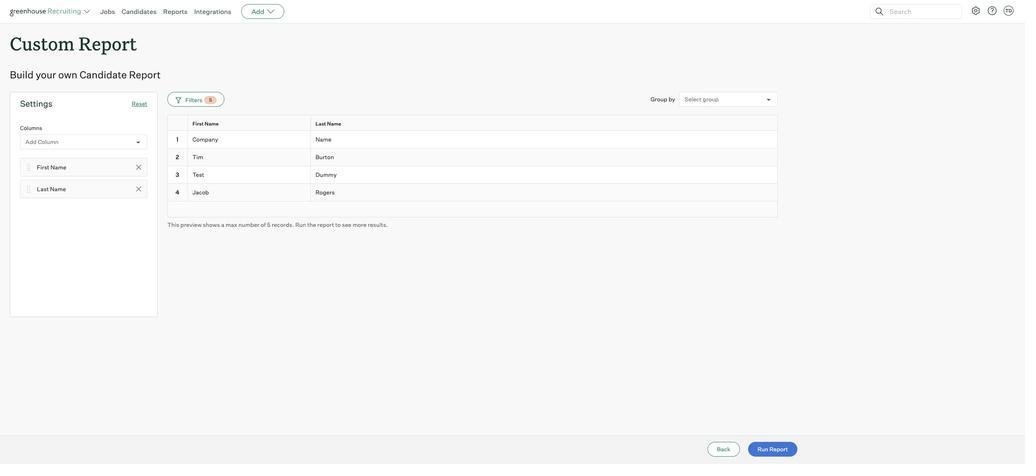 Task type: describe. For each thing, give the bounding box(es) containing it.
name inside row group
[[316, 136, 332, 143]]

reports link
[[163, 7, 188, 16]]

reset link
[[132, 100, 147, 107]]

3 cell
[[167, 166, 188, 184]]

td button
[[1005, 6, 1014, 16]]

group
[[703, 96, 719, 103]]

add column
[[25, 139, 59, 146]]

back
[[718, 446, 731, 453]]

dummy
[[316, 171, 337, 178]]

add for add
[[252, 7, 264, 16]]

custom
[[10, 31, 74, 55]]

tim
[[193, 154, 203, 161]]

0 vertical spatial 5
[[209, 97, 212, 103]]

1 vertical spatial report
[[129, 69, 161, 81]]

build your own candidate report
[[10, 69, 161, 81]]

td button
[[1003, 4, 1016, 17]]

candidates link
[[122, 7, 157, 16]]

group
[[651, 96, 668, 103]]

build
[[10, 69, 34, 81]]

first name column header
[[188, 115, 313, 133]]

0 horizontal spatial last name
[[37, 185, 66, 192]]

group by
[[651, 96, 676, 103]]

1 vertical spatial first
[[37, 164, 49, 171]]

configure image
[[972, 6, 982, 16]]

test
[[193, 171, 204, 178]]

table containing 1
[[167, 115, 778, 217]]

back button
[[708, 442, 740, 457]]

a
[[221, 221, 225, 228]]

burton
[[316, 154, 334, 161]]

the
[[308, 221, 316, 228]]

3
[[176, 171, 179, 178]]

row containing 2
[[167, 149, 778, 166]]

name inside column header
[[205, 121, 219, 127]]

1 vertical spatial first name
[[37, 164, 66, 171]]

company
[[193, 136, 218, 143]]

jobs
[[100, 7, 115, 16]]

select group
[[685, 96, 719, 103]]

your
[[36, 69, 56, 81]]

number
[[239, 221, 260, 228]]

row containing 4
[[167, 184, 778, 201]]

td
[[1006, 8, 1013, 14]]

jacob
[[193, 189, 209, 196]]

last name inside row
[[316, 121, 341, 127]]

1 cell
[[167, 131, 188, 149]]

filters
[[186, 96, 203, 103]]

add button
[[241, 4, 285, 19]]

0 vertical spatial last
[[316, 121, 326, 127]]

results.
[[368, 221, 388, 228]]

column
[[38, 139, 59, 146]]

reports
[[163, 7, 188, 16]]

row containing 1
[[167, 131, 778, 149]]

this preview shows a max number of 5 records. run the report to see more results.
[[167, 221, 388, 228]]

row group containing 1
[[167, 131, 778, 201]]

more
[[353, 221, 367, 228]]



Task type: locate. For each thing, give the bounding box(es) containing it.
2 vertical spatial report
[[770, 446, 789, 453]]

to
[[336, 221, 341, 228]]

1 vertical spatial last name
[[37, 185, 66, 192]]

of
[[261, 221, 266, 228]]

5 right the filters
[[209, 97, 212, 103]]

row containing 3
[[167, 166, 778, 184]]

0 vertical spatial run
[[296, 221, 306, 228]]

4 cell
[[167, 184, 188, 201]]

0 horizontal spatial first
[[37, 164, 49, 171]]

last
[[316, 121, 326, 127], [37, 185, 49, 192]]

preview
[[181, 221, 202, 228]]

columns
[[20, 125, 42, 131]]

max
[[226, 221, 237, 228]]

candidate
[[80, 69, 127, 81]]

report
[[318, 221, 334, 228]]

0 vertical spatial add
[[252, 7, 264, 16]]

filter image
[[174, 97, 181, 104]]

add for add column
[[25, 139, 37, 146]]

integrations
[[194, 7, 232, 16]]

1 horizontal spatial run
[[758, 446, 769, 453]]

1 row from the top
[[167, 115, 778, 133]]

row
[[167, 115, 778, 133], [167, 131, 778, 149], [167, 149, 778, 166], [167, 166, 778, 184], [167, 184, 778, 201]]

add
[[252, 7, 264, 16], [25, 139, 37, 146]]

select
[[685, 96, 702, 103]]

report for custom report
[[79, 31, 137, 55]]

1 vertical spatial add
[[25, 139, 37, 146]]

1
[[176, 136, 179, 143]]

0 horizontal spatial add
[[25, 139, 37, 146]]

reset
[[132, 100, 147, 107]]

1 horizontal spatial first
[[193, 121, 204, 127]]

own
[[58, 69, 77, 81]]

settings
[[20, 99, 52, 109]]

run
[[296, 221, 306, 228], [758, 446, 769, 453]]

first inside first name column header
[[193, 121, 204, 127]]

1 horizontal spatial last
[[316, 121, 326, 127]]

2
[[176, 154, 179, 161]]

run report button
[[749, 442, 798, 457]]

first name down column
[[37, 164, 66, 171]]

0 vertical spatial report
[[79, 31, 137, 55]]

shows
[[203, 221, 220, 228]]

row group
[[167, 131, 778, 201]]

name
[[205, 121, 219, 127], [327, 121, 341, 127], [316, 136, 332, 143], [51, 164, 66, 171], [50, 185, 66, 192]]

first name inside column header
[[193, 121, 219, 127]]

5 row from the top
[[167, 184, 778, 201]]

2 cell
[[167, 149, 188, 166]]

report for run report
[[770, 446, 789, 453]]

0 horizontal spatial first name
[[37, 164, 66, 171]]

rogers
[[316, 189, 335, 196]]

add inside popup button
[[252, 7, 264, 16]]

0 vertical spatial last name
[[316, 121, 341, 127]]

jobs link
[[100, 7, 115, 16]]

0 horizontal spatial run
[[296, 221, 306, 228]]

run left the
[[296, 221, 306, 228]]

1 vertical spatial 5
[[267, 221, 271, 228]]

0 horizontal spatial 5
[[209, 97, 212, 103]]

first name
[[193, 121, 219, 127], [37, 164, 66, 171]]

5
[[209, 97, 212, 103], [267, 221, 271, 228]]

last name
[[316, 121, 341, 127], [37, 185, 66, 192]]

first up company
[[193, 121, 204, 127]]

1 vertical spatial run
[[758, 446, 769, 453]]

Search text field
[[888, 6, 955, 17]]

4 row from the top
[[167, 166, 778, 184]]

1 horizontal spatial last name
[[316, 121, 341, 127]]

report inside run report "button"
[[770, 446, 789, 453]]

1 horizontal spatial first name
[[193, 121, 219, 127]]

row containing first name
[[167, 115, 778, 133]]

run inside "button"
[[758, 446, 769, 453]]

run report
[[758, 446, 789, 453]]

3 row from the top
[[167, 149, 778, 166]]

first down add column
[[37, 164, 49, 171]]

first name up company
[[193, 121, 219, 127]]

5 right of
[[267, 221, 271, 228]]

0 vertical spatial first
[[193, 121, 204, 127]]

candidates
[[122, 7, 157, 16]]

greenhouse recruiting image
[[10, 7, 84, 16]]

integrations link
[[194, 7, 232, 16]]

this
[[167, 221, 179, 228]]

4
[[176, 189, 179, 196]]

by
[[669, 96, 676, 103]]

first
[[193, 121, 204, 127], [37, 164, 49, 171]]

1 horizontal spatial add
[[252, 7, 264, 16]]

run right back in the bottom right of the page
[[758, 446, 769, 453]]

0 vertical spatial first name
[[193, 121, 219, 127]]

custom report
[[10, 31, 137, 55]]

records.
[[272, 221, 294, 228]]

2 row from the top
[[167, 131, 778, 149]]

1 vertical spatial last
[[37, 185, 49, 192]]

column header
[[167, 115, 190, 133]]

table
[[167, 115, 778, 217]]

report
[[79, 31, 137, 55], [129, 69, 161, 81], [770, 446, 789, 453]]

see
[[342, 221, 352, 228]]

0 horizontal spatial last
[[37, 185, 49, 192]]

1 horizontal spatial 5
[[267, 221, 271, 228]]



Task type: vqa. For each thing, say whether or not it's contained in the screenshot.


